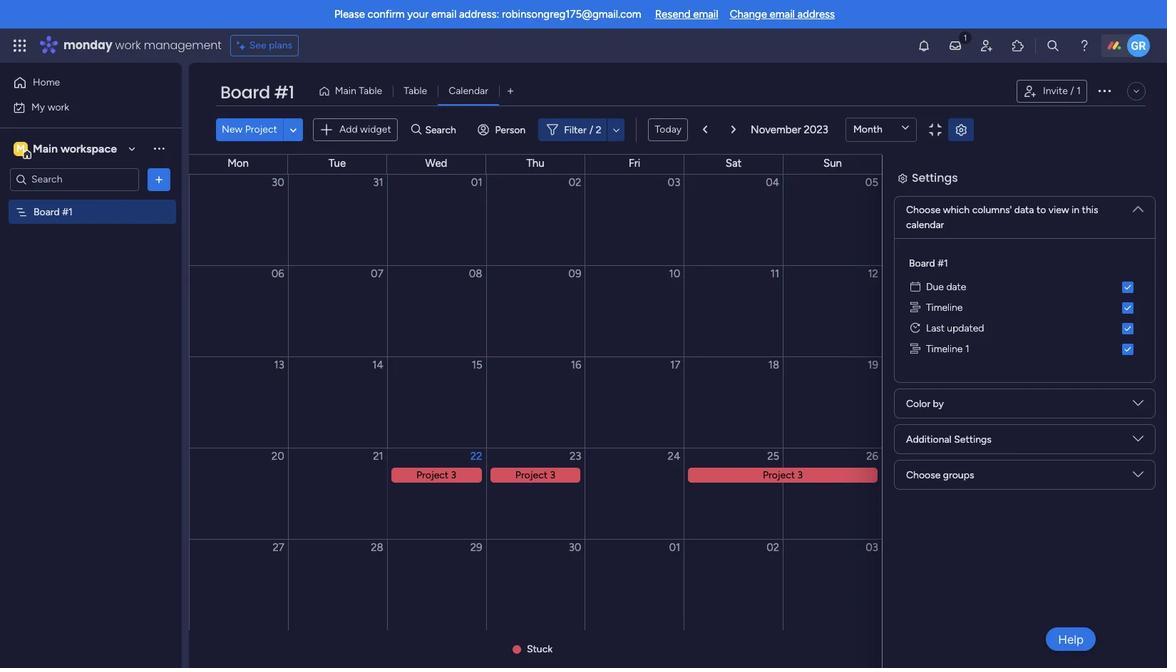 Task type: vqa. For each thing, say whether or not it's contained in the screenshot.
time
no



Task type: describe. For each thing, give the bounding box(es) containing it.
v2 calendar view small outline image for the due date option for small timeline column outline icon associated with timeline
[[910, 310, 920, 325]]

1 vertical spatial choose which columns' data to view in this calendar
[[906, 235, 1098, 262]]

/ for 2
[[590, 124, 594, 136]]

confirm
[[368, 8, 405, 21]]

1 vertical spatial data
[[1014, 235, 1034, 247]]

1 vertical spatial color
[[906, 428, 930, 441]]

help
[[1059, 632, 1084, 647]]

due date option for small timeline column outline image within timeline option
[[907, 277, 1144, 297]]

email for change email address
[[770, 8, 795, 21]]

stuck
[[527, 643, 553, 656]]

filter / 2
[[564, 124, 602, 136]]

main table button
[[313, 80, 393, 103]]

Board #1 field
[[217, 81, 298, 105]]

date for small timeline column outline image within timeline option
[[947, 281, 967, 293]]

invite
[[1044, 85, 1069, 97]]

help image
[[1078, 39, 1092, 53]]

board inside the board #1 field
[[220, 81, 270, 104]]

0 vertical spatial this
[[1083, 204, 1099, 216]]

calendar button
[[438, 80, 499, 103]]

small timeline column outline image for timeline
[[910, 331, 920, 346]]

dapulse dropdown down arrow image for choose which columns' data to view in this calendar
[[1134, 198, 1144, 214]]

1 vertical spatial view
[[1048, 235, 1069, 247]]

board #1 inside list box
[[34, 206, 73, 218]]

arrow down image
[[608, 121, 625, 138]]

choose for dapulse dropdown down arrow icon for choose groups
[[907, 469, 941, 481]]

2023
[[804, 123, 829, 136]]

main for main table
[[335, 85, 357, 97]]

new project button
[[216, 118, 283, 141]]

please confirm your email address: robinsongreg175@gmail.com
[[335, 8, 642, 21]]

table inside table "button"
[[404, 85, 427, 97]]

my
[[31, 101, 45, 113]]

0 vertical spatial color
[[907, 398, 931, 410]]

filter
[[564, 124, 587, 136]]

2 vertical spatial 1
[[965, 374, 969, 386]]

new
[[222, 123, 243, 136]]

due date option for small timeline column outline icon associated with timeline
[[906, 307, 1144, 328]]

invite / 1 button
[[1017, 80, 1088, 103]]

v2 calendar view small outline image for the due date option related to small timeline column outline image within timeline option
[[911, 280, 921, 295]]

last updated for last updated option associated with top timeline option v2 pulse updated log image
[[927, 322, 985, 335]]

0 vertical spatial due
[[927, 281, 944, 293]]

timeline 1 option for top timeline option
[[907, 339, 1144, 360]]

workspace selection element
[[14, 140, 119, 159]]

resend
[[655, 8, 691, 21]]

main table
[[335, 85, 383, 97]]

workspace
[[61, 142, 117, 155]]

see plans button
[[230, 35, 299, 56]]

wed
[[426, 157, 448, 170]]

notifications image
[[917, 39, 932, 53]]

v2 pulse updated log image for the bottom timeline option last updated option
[[910, 352, 920, 367]]

list arrow image
[[732, 126, 736, 134]]

1 vertical spatial columns'
[[972, 235, 1012, 247]]

dapulse dropdown down arrow image for choose groups
[[1134, 469, 1144, 485]]

last updated for v2 pulse updated log image for the bottom timeline option last updated option
[[926, 353, 984, 365]]

0 vertical spatial in
[[1072, 204, 1080, 216]]

1 vertical spatial by
[[933, 428, 944, 441]]

resend email
[[655, 8, 719, 21]]

list arrow image
[[703, 126, 708, 134]]

choose groups
[[907, 469, 975, 481]]

0 vertical spatial view
[[1049, 204, 1070, 216]]

1 vertical spatial this
[[1082, 235, 1098, 247]]

calendar
[[449, 85, 489, 97]]

timeline 1 for small timeline column outline image in the timeline 1 option
[[927, 343, 970, 355]]

1 vertical spatial calendar
[[906, 250, 944, 262]]

work for my
[[48, 101, 69, 113]]

see plans
[[249, 39, 293, 51]]

my work button
[[9, 96, 153, 119]]

small timeline column outline image for timeline 1
[[910, 372, 920, 387]]

last updated option for the bottom timeline option
[[906, 349, 1144, 370]]

table button
[[393, 80, 438, 103]]

month
[[854, 123, 883, 136]]

invite / 1
[[1044, 85, 1082, 97]]

fri
[[629, 157, 641, 170]]

new project
[[222, 123, 277, 136]]

0 vertical spatial data
[[1015, 204, 1035, 216]]

greg robinson image
[[1128, 34, 1151, 57]]

plans
[[269, 39, 293, 51]]

november
[[751, 123, 802, 136]]

person
[[495, 124, 526, 136]]

management
[[144, 37, 222, 54]]

0 vertical spatial calendar
[[907, 219, 945, 231]]

monday work management
[[63, 37, 222, 54]]

#1 inside list box
[[62, 206, 73, 218]]

m
[[16, 142, 25, 154]]

last for timeline 1 option associated with the bottom timeline option
[[926, 353, 944, 365]]

workspace image
[[14, 141, 28, 157]]

change email address
[[730, 8, 835, 21]]

main content containing settings
[[189, 154, 1168, 668]]

add widget
[[339, 123, 391, 135]]

choose for dapulse dropdown down arrow image associated with choose which columns' data to view in this calendar
[[907, 204, 941, 216]]

email for resend email
[[694, 8, 719, 21]]

thu
[[527, 157, 545, 170]]

expand board header image
[[1131, 86, 1143, 97]]

table inside main table button
[[359, 85, 383, 97]]

sun
[[824, 157, 843, 170]]

1 vertical spatial options image
[[152, 172, 166, 187]]

due date for top timeline option
[[927, 281, 967, 293]]



Task type: locate. For each thing, give the bounding box(es) containing it.
small timeline column outline image inside timeline 1 option
[[911, 342, 921, 357]]

1 vertical spatial date
[[946, 312, 966, 324]]

2 dapulse dropdown down arrow image from the top
[[1134, 469, 1144, 485]]

in
[[1072, 204, 1080, 216], [1072, 235, 1080, 247]]

date
[[947, 281, 967, 293], [946, 312, 966, 324]]

2
[[596, 124, 602, 136]]

2 small timeline column outline image from the top
[[910, 372, 920, 387]]

0 vertical spatial additional settings
[[907, 433, 992, 446]]

board inside "board #1" list box
[[34, 206, 60, 218]]

1 vertical spatial due date
[[926, 312, 966, 324]]

/ for 1
[[1071, 85, 1075, 97]]

date for small timeline column outline icon associated with timeline
[[946, 312, 966, 324]]

0 vertical spatial main
[[335, 85, 357, 97]]

small timeline column outline image
[[911, 300, 921, 315], [911, 342, 921, 357]]

small timeline column outline image
[[910, 331, 920, 346], [910, 372, 920, 387]]

1 vertical spatial updated
[[947, 353, 984, 365]]

widget
[[360, 123, 391, 135]]

0 vertical spatial color by
[[907, 398, 945, 410]]

option
[[0, 199, 182, 202]]

0 vertical spatial due date option
[[907, 277, 1144, 297]]

due date option
[[907, 277, 1144, 297], [906, 307, 1144, 328]]

search everything image
[[1047, 39, 1061, 53]]

last updated
[[927, 322, 985, 335], [926, 353, 984, 365]]

1 vertical spatial additional settings
[[906, 464, 991, 476]]

1 vertical spatial due
[[926, 312, 944, 324]]

dapulse dropdown down arrow image for color by
[[1134, 398, 1144, 414]]

2 table from the left
[[404, 85, 427, 97]]

address
[[798, 8, 835, 21]]

1 vertical spatial due date option
[[906, 307, 1144, 328]]

november 2023
[[751, 123, 829, 136]]

tue
[[329, 157, 346, 170]]

v2 pulse updated log image
[[911, 321, 921, 336], [910, 352, 920, 367]]

data
[[1015, 204, 1035, 216], [1014, 235, 1034, 247]]

dapulse dropdown down arrow image
[[1134, 198, 1144, 214], [1134, 434, 1144, 450]]

invite members image
[[980, 39, 994, 53]]

change email address link
[[730, 8, 835, 21]]

0 vertical spatial last updated option
[[907, 318, 1144, 339]]

v2 calendar view small outline image
[[911, 280, 921, 295], [910, 310, 920, 325]]

0 vertical spatial v2 pulse updated log image
[[911, 321, 921, 336]]

main right the 'workspace' icon
[[33, 142, 58, 155]]

Search in workspace field
[[30, 171, 119, 188]]

1 horizontal spatial email
[[694, 8, 719, 21]]

0 vertical spatial work
[[115, 37, 141, 54]]

2 small timeline column outline image from the top
[[911, 342, 921, 357]]

0 vertical spatial v2 calendar view small outline image
[[911, 280, 921, 295]]

table
[[359, 85, 383, 97], [404, 85, 427, 97]]

1 image
[[960, 29, 972, 45]]

timeline
[[927, 302, 963, 314], [926, 332, 963, 345], [927, 343, 963, 355], [926, 374, 963, 386]]

0 vertical spatial choose
[[907, 204, 941, 216]]

dapulse dropdown down arrow image
[[1134, 398, 1144, 414], [1134, 469, 1144, 485]]

dapulse dropdown down arrow image for additional settings
[[1134, 434, 1144, 450]]

work
[[115, 37, 141, 54], [48, 101, 69, 113]]

email right your
[[432, 8, 457, 21]]

table up widget
[[359, 85, 383, 97]]

address:
[[459, 8, 500, 21]]

this
[[1083, 204, 1099, 216], [1082, 235, 1098, 247]]

workspace options image
[[152, 141, 166, 156]]

1 vertical spatial dapulse dropdown down arrow image
[[1134, 434, 1144, 450]]

please
[[335, 8, 365, 21]]

email
[[432, 8, 457, 21], [694, 8, 719, 21], [770, 8, 795, 21]]

project
[[245, 123, 277, 136]]

1 vertical spatial timeline 1
[[926, 374, 969, 386]]

1 small timeline column outline image from the top
[[910, 331, 920, 346]]

1 vertical spatial work
[[48, 101, 69, 113]]

robinsongreg175@gmail.com
[[502, 8, 642, 21]]

additional settings
[[907, 433, 992, 446], [906, 464, 991, 476]]

0 vertical spatial last updated
[[927, 322, 985, 335]]

2 dapulse dropdown down arrow image from the top
[[1134, 434, 1144, 450]]

1 vertical spatial small timeline column outline image
[[910, 372, 920, 387]]

1 vertical spatial /
[[590, 124, 594, 136]]

select product image
[[13, 39, 27, 53]]

work inside my work 'button'
[[48, 101, 69, 113]]

0 vertical spatial choose which columns' data to view in this calendar
[[907, 204, 1099, 231]]

options image down workspace options 'icon'
[[152, 172, 166, 187]]

0 vertical spatial timeline 1 option
[[907, 339, 1144, 360]]

0 vertical spatial by
[[934, 398, 945, 410]]

0 vertical spatial dapulse dropdown down arrow image
[[1134, 398, 1144, 414]]

columns'
[[973, 204, 1013, 216], [972, 235, 1012, 247]]

small timeline column outline image inside timeline option
[[911, 300, 921, 315]]

0 vertical spatial dapulse dropdown down arrow image
[[1134, 198, 1144, 214]]

1 horizontal spatial table
[[404, 85, 427, 97]]

updated for v2 pulse updated log image for the bottom timeline option last updated option
[[947, 353, 984, 365]]

home button
[[9, 71, 153, 94]]

main content
[[189, 154, 1168, 668]]

0 vertical spatial last
[[927, 322, 945, 335]]

0 vertical spatial timeline option
[[907, 297, 1144, 318]]

0 vertical spatial to
[[1037, 204, 1047, 216]]

board
[[220, 81, 270, 104], [34, 206, 60, 218], [910, 258, 936, 270], [909, 288, 935, 300]]

board #1 list box
[[0, 197, 182, 417]]

1 horizontal spatial options image
[[1097, 82, 1114, 99]]

add widget button
[[313, 118, 398, 141]]

0 vertical spatial due date
[[927, 281, 967, 293]]

last for timeline 1 option corresponding to top timeline option
[[927, 322, 945, 335]]

1
[[1077, 85, 1082, 97], [966, 343, 970, 355], [965, 374, 969, 386]]

main up add
[[335, 85, 357, 97]]

0 vertical spatial 1
[[1077, 85, 1082, 97]]

0 vertical spatial date
[[947, 281, 967, 293]]

add view image
[[508, 86, 514, 97]]

2 vertical spatial choose
[[907, 469, 941, 481]]

today button
[[649, 118, 688, 141]]

color by
[[907, 398, 945, 410], [906, 428, 944, 441]]

0 horizontal spatial options image
[[152, 172, 166, 187]]

1 vertical spatial choose
[[906, 235, 940, 247]]

to
[[1037, 204, 1047, 216], [1036, 235, 1046, 247]]

add
[[339, 123, 358, 135]]

see
[[249, 39, 267, 51]]

0 vertical spatial options image
[[1097, 82, 1114, 99]]

my work
[[31, 101, 69, 113]]

person button
[[473, 118, 534, 141]]

0 vertical spatial small timeline column outline image
[[910, 331, 920, 346]]

updated
[[948, 322, 985, 335], [947, 353, 984, 365]]

help button
[[1047, 628, 1097, 651]]

1 vertical spatial v2 calendar view small outline image
[[910, 310, 920, 325]]

timeline 1
[[927, 343, 970, 355], [926, 374, 969, 386]]

work right my
[[48, 101, 69, 113]]

angle down image
[[290, 124, 297, 135]]

choose
[[907, 204, 941, 216], [906, 235, 940, 247], [907, 469, 941, 481]]

3 email from the left
[[770, 8, 795, 21]]

small timeline column outline image for timeline
[[911, 300, 921, 315]]

/ inside button
[[1071, 85, 1075, 97]]

0 horizontal spatial email
[[432, 8, 457, 21]]

change
[[730, 8, 768, 21]]

main inside workspace selection element
[[33, 142, 58, 155]]

board #1 group
[[907, 256, 1144, 360], [907, 277, 1144, 360], [906, 287, 1144, 390], [906, 307, 1144, 390]]

last updated option for top timeline option
[[907, 318, 1144, 339]]

by
[[934, 398, 945, 410], [933, 428, 944, 441]]

/
[[1071, 85, 1075, 97], [590, 124, 594, 136]]

your
[[408, 8, 429, 21]]

0 vertical spatial columns'
[[973, 204, 1013, 216]]

sat
[[726, 157, 742, 170]]

1 vertical spatial in
[[1072, 235, 1080, 247]]

0 vertical spatial timeline 1
[[927, 343, 970, 355]]

Search field
[[422, 120, 465, 140]]

email right change
[[770, 8, 795, 21]]

1 vertical spatial 1
[[966, 343, 970, 355]]

0 horizontal spatial main
[[33, 142, 58, 155]]

/ left 2
[[590, 124, 594, 136]]

work for monday
[[115, 37, 141, 54]]

table up v2 search icon
[[404, 85, 427, 97]]

board #1
[[220, 81, 294, 104], [34, 206, 73, 218], [910, 258, 949, 270], [909, 288, 948, 300]]

#1
[[274, 81, 294, 104], [62, 206, 73, 218], [938, 258, 949, 270], [938, 288, 948, 300]]

v2 search image
[[411, 122, 422, 138]]

main workspace
[[33, 142, 117, 155]]

1 vertical spatial last
[[926, 353, 944, 365]]

timeline 1 option for the bottom timeline option
[[906, 370, 1144, 390]]

1 vertical spatial main
[[33, 142, 58, 155]]

1 vertical spatial v2 pulse updated log image
[[910, 352, 920, 367]]

additional
[[907, 433, 952, 446], [906, 464, 951, 476]]

settings
[[912, 170, 959, 186], [912, 192, 958, 208], [955, 433, 992, 446], [954, 464, 991, 476]]

apps image
[[1012, 39, 1026, 53]]

1 table from the left
[[359, 85, 383, 97]]

due date for the bottom timeline option
[[926, 312, 966, 324]]

board #1 inside field
[[220, 81, 294, 104]]

view
[[1049, 204, 1070, 216], [1048, 235, 1069, 247]]

groups
[[944, 469, 975, 481]]

options image left expand board header icon
[[1097, 82, 1114, 99]]

due date
[[927, 281, 967, 293], [926, 312, 966, 324]]

work right monday
[[115, 37, 141, 54]]

today
[[655, 123, 682, 136]]

last updated option
[[907, 318, 1144, 339], [906, 349, 1144, 370]]

1 inside button
[[1077, 85, 1082, 97]]

1 horizontal spatial work
[[115, 37, 141, 54]]

v2 pulse updated log image for last updated option associated with top timeline option
[[911, 321, 921, 336]]

1 vertical spatial color by
[[906, 428, 944, 441]]

2 email from the left
[[694, 8, 719, 21]]

mon
[[228, 157, 249, 170]]

0 horizontal spatial table
[[359, 85, 383, 97]]

1 vertical spatial board #1 heading
[[909, 287, 948, 302]]

1 vertical spatial which
[[943, 235, 970, 247]]

0 vertical spatial small timeline column outline image
[[911, 300, 921, 315]]

main
[[335, 85, 357, 97], [33, 142, 58, 155]]

0 vertical spatial /
[[1071, 85, 1075, 97]]

1 horizontal spatial /
[[1071, 85, 1075, 97]]

resend email link
[[655, 8, 719, 21]]

1 email from the left
[[432, 8, 457, 21]]

small timeline column outline image for timeline 1
[[911, 342, 921, 357]]

2 horizontal spatial email
[[770, 8, 795, 21]]

1 vertical spatial dapulse dropdown down arrow image
[[1134, 469, 1144, 485]]

last
[[927, 322, 945, 335], [926, 353, 944, 365]]

color
[[907, 398, 931, 410], [906, 428, 930, 441]]

0 horizontal spatial /
[[590, 124, 594, 136]]

options image
[[1097, 82, 1114, 99], [152, 172, 166, 187]]

0 vertical spatial updated
[[948, 322, 985, 335]]

board #1 heading for v2 calendar view small outline image associated with the due date option for small timeline column outline icon associated with timeline
[[909, 287, 948, 302]]

1 vertical spatial timeline option
[[906, 328, 1144, 349]]

1 vertical spatial additional
[[906, 464, 951, 476]]

main for main workspace
[[33, 142, 58, 155]]

board #1 heading
[[910, 256, 949, 271], [909, 287, 948, 302]]

1 vertical spatial last updated option
[[906, 349, 1144, 370]]

1 vertical spatial small timeline column outline image
[[911, 342, 921, 357]]

due
[[927, 281, 944, 293], [926, 312, 944, 324]]

1 dapulse dropdown down arrow image from the top
[[1134, 198, 1144, 214]]

calendar
[[907, 219, 945, 231], [906, 250, 944, 262]]

1 small timeline column outline image from the top
[[911, 300, 921, 315]]

home
[[33, 76, 60, 88]]

timeline option
[[907, 297, 1144, 318], [906, 328, 1144, 349]]

1 vertical spatial timeline 1 option
[[906, 370, 1144, 390]]

0 vertical spatial additional
[[907, 433, 952, 446]]

choose which columns' data to view in this calendar
[[907, 204, 1099, 231], [906, 235, 1098, 262]]

1 horizontal spatial main
[[335, 85, 357, 97]]

0 vertical spatial which
[[944, 204, 970, 216]]

1 vertical spatial to
[[1036, 235, 1046, 247]]

timeline 1 for small timeline column outline icon related to timeline 1
[[926, 374, 969, 386]]

main inside button
[[335, 85, 357, 97]]

timeline 1 option
[[907, 339, 1144, 360], [906, 370, 1144, 390]]

monday
[[63, 37, 112, 54]]

/ right invite
[[1071, 85, 1075, 97]]

email right "resend"
[[694, 8, 719, 21]]

#1 inside field
[[274, 81, 294, 104]]

inbox image
[[949, 39, 963, 53]]

1 dapulse dropdown down arrow image from the top
[[1134, 398, 1144, 414]]

0 vertical spatial board #1 heading
[[910, 256, 949, 271]]

board #1 heading for v2 calendar view small outline image related to the due date option related to small timeline column outline image within timeline option
[[910, 256, 949, 271]]

0 horizontal spatial work
[[48, 101, 69, 113]]

which
[[944, 204, 970, 216], [943, 235, 970, 247]]

updated for last updated option associated with top timeline option v2 pulse updated log image
[[948, 322, 985, 335]]

1 vertical spatial last updated
[[926, 353, 984, 365]]



